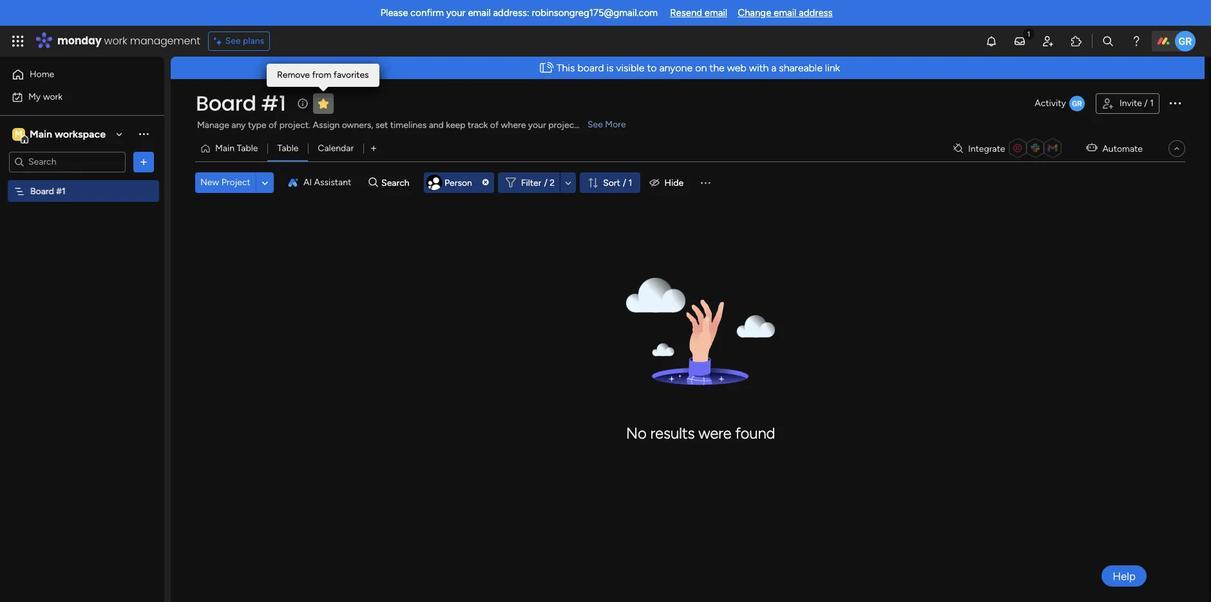 Task type: describe. For each thing, give the bounding box(es) containing it.
resend email
[[670, 7, 727, 19]]

resend
[[670, 7, 702, 19]]

this  board is visible to anyone on the web with a shareable link
[[557, 62, 840, 74]]

1 horizontal spatial board
[[196, 89, 256, 118]]

see plans
[[225, 35, 264, 46]]

ai logo image
[[288, 178, 298, 188]]

activity button
[[1030, 93, 1091, 114]]

home
[[30, 69, 54, 80]]

see for see plans
[[225, 35, 241, 46]]

no results image
[[626, 278, 775, 408]]

remove
[[277, 70, 310, 81]]

autopilot image
[[1086, 140, 1097, 156]]

integrate
[[968, 143, 1005, 154]]

hide button
[[644, 173, 691, 193]]

on
[[695, 62, 707, 74]]

main for main workspace
[[30, 128, 52, 140]]

shareable
[[779, 62, 823, 74]]

table button
[[268, 138, 308, 159]]

robinsongreg175@gmail.com
[[532, 7, 658, 19]]

address
[[799, 7, 833, 19]]

see plans button
[[208, 32, 270, 51]]

monday
[[57, 33, 101, 48]]

automate
[[1102, 143, 1143, 154]]

ai assistant
[[303, 177, 351, 188]]

activity
[[1035, 98, 1066, 109]]

anyone
[[659, 62, 693, 74]]

1 for invite / 1
[[1150, 98, 1154, 109]]

greg robinson image
[[1175, 31, 1196, 52]]

2
[[550, 177, 555, 188]]

help
[[1113, 570, 1136, 583]]

table inside button
[[277, 143, 298, 154]]

arrow down image
[[561, 175, 576, 191]]

web
[[727, 62, 746, 74]]

new team image
[[424, 173, 445, 193]]

see more link
[[586, 119, 627, 131]]

inbox image
[[1013, 35, 1026, 48]]

my work button
[[8, 87, 138, 107]]

board #1 inside board #1 list box
[[30, 186, 66, 197]]

new project
[[200, 177, 251, 188]]

plans
[[243, 35, 264, 46]]

notifications image
[[985, 35, 998, 48]]

angle down image
[[262, 178, 268, 188]]

person
[[445, 177, 472, 188]]

filter
[[521, 177, 541, 188]]

main for main table
[[215, 143, 234, 154]]

were
[[698, 425, 731, 443]]

Search field
[[378, 174, 417, 192]]

home button
[[8, 64, 138, 85]]

work for monday
[[104, 33, 127, 48]]

help button
[[1102, 566, 1147, 587]]

change email address link
[[738, 7, 833, 19]]

select product image
[[12, 35, 24, 48]]

main table
[[215, 143, 258, 154]]

is
[[606, 62, 614, 74]]

work for my
[[43, 91, 63, 102]]

project
[[548, 120, 578, 131]]

apps image
[[1070, 35, 1083, 48]]

board
[[577, 62, 604, 74]]

keep
[[446, 120, 465, 131]]

board #1 list box
[[0, 178, 164, 376]]

see more
[[587, 119, 626, 130]]

show board description image
[[295, 97, 310, 110]]

sort
[[603, 177, 620, 188]]

invite
[[1120, 98, 1142, 109]]

manage
[[197, 120, 229, 131]]

assign
[[313, 120, 340, 131]]

new
[[200, 177, 219, 188]]

1 email from the left
[[468, 7, 491, 19]]

v2 search image
[[369, 176, 378, 190]]

sort / 1
[[603, 177, 632, 188]]

management
[[130, 33, 200, 48]]

calendar
[[318, 143, 354, 154]]

change
[[738, 7, 771, 19]]

filter / 2
[[521, 177, 555, 188]]

1 image
[[1023, 26, 1035, 41]]

person button
[[424, 173, 494, 193]]

resend email link
[[670, 7, 727, 19]]

0 horizontal spatial your
[[446, 7, 466, 19]]

timelines
[[390, 120, 427, 131]]



Task type: vqa. For each thing, say whether or not it's contained in the screenshot.
topmost Options image
yes



Task type: locate. For each thing, give the bounding box(es) containing it.
visible
[[616, 62, 644, 74]]

more
[[605, 119, 626, 130]]

please confirm your email address: robinsongreg175@gmail.com
[[380, 7, 658, 19]]

2 horizontal spatial email
[[774, 7, 796, 19]]

/ for sort
[[623, 177, 626, 188]]

0 vertical spatial main
[[30, 128, 52, 140]]

1 horizontal spatial 1
[[1150, 98, 1154, 109]]

2 of from the left
[[490, 120, 499, 131]]

1 horizontal spatial email
[[705, 7, 727, 19]]

0 vertical spatial work
[[104, 33, 127, 48]]

0 horizontal spatial main
[[30, 128, 52, 140]]

1 for sort / 1
[[629, 177, 632, 188]]

table inside button
[[237, 143, 258, 154]]

0 vertical spatial your
[[446, 7, 466, 19]]

0 vertical spatial board #1
[[196, 89, 286, 118]]

workspace options image
[[137, 128, 150, 141]]

found
[[735, 425, 775, 443]]

options image right invite / 1
[[1167, 95, 1183, 111]]

0 vertical spatial see
[[225, 35, 241, 46]]

0 horizontal spatial options image
[[137, 156, 150, 168]]

email for resend email
[[705, 7, 727, 19]]

1 vertical spatial options image
[[137, 156, 150, 168]]

1 inside button
[[1150, 98, 1154, 109]]

work right the my
[[43, 91, 63, 102]]

1 vertical spatial your
[[528, 120, 546, 131]]

where
[[501, 120, 526, 131]]

link
[[825, 62, 840, 74]]

dapulse close image
[[482, 179, 489, 186]]

Search in workspace field
[[27, 155, 108, 169]]

set
[[375, 120, 388, 131]]

board #1 up the any at the left of the page
[[196, 89, 286, 118]]

1 horizontal spatial table
[[277, 143, 298, 154]]

main workspace
[[30, 128, 106, 140]]

0 horizontal spatial board #1
[[30, 186, 66, 197]]

hide
[[664, 177, 684, 188]]

/ for filter
[[544, 177, 547, 188]]

stands.
[[580, 120, 608, 131]]

board #1 down search in workspace field
[[30, 186, 66, 197]]

main table button
[[195, 138, 268, 159]]

see left more
[[587, 119, 603, 130]]

1 right sort
[[629, 177, 632, 188]]

main right workspace image
[[30, 128, 52, 140]]

/ for invite
[[1144, 98, 1148, 109]]

project
[[221, 177, 251, 188]]

board down search in workspace field
[[30, 186, 54, 197]]

type
[[248, 120, 266, 131]]

board inside list box
[[30, 186, 54, 197]]

of
[[269, 120, 277, 131], [490, 120, 499, 131]]

a
[[771, 62, 776, 74]]

1 vertical spatial see
[[587, 119, 603, 130]]

0 horizontal spatial see
[[225, 35, 241, 46]]

invite / 1
[[1120, 98, 1154, 109]]

assistant
[[314, 177, 351, 188]]

2 horizontal spatial /
[[1144, 98, 1148, 109]]

invite / 1 button
[[1096, 93, 1160, 114]]

2 email from the left
[[705, 7, 727, 19]]

table down the any at the left of the page
[[237, 143, 258, 154]]

3 email from the left
[[774, 7, 796, 19]]

0 vertical spatial #1
[[261, 89, 286, 118]]

animation image
[[535, 57, 557, 79]]

see for see more
[[587, 119, 603, 130]]

see
[[225, 35, 241, 46], [587, 119, 603, 130]]

1 horizontal spatial your
[[528, 120, 546, 131]]

calendar button
[[308, 138, 363, 159]]

0 horizontal spatial table
[[237, 143, 258, 154]]

0 vertical spatial board
[[196, 89, 256, 118]]

email right the resend
[[705, 7, 727, 19]]

favorites
[[334, 70, 369, 81]]

0 horizontal spatial of
[[269, 120, 277, 131]]

confirm
[[410, 7, 444, 19]]

/ left '2'
[[544, 177, 547, 188]]

1 horizontal spatial of
[[490, 120, 499, 131]]

with
[[749, 62, 769, 74]]

add view image
[[371, 144, 376, 154]]

ai assistant button
[[283, 173, 356, 193]]

0 horizontal spatial /
[[544, 177, 547, 188]]

work right "monday"
[[104, 33, 127, 48]]

main inside button
[[215, 143, 234, 154]]

board up the any at the left of the page
[[196, 89, 256, 118]]

Board #1 field
[[193, 89, 289, 118]]

remove from favorites
[[277, 70, 369, 81]]

project.
[[279, 120, 310, 131]]

1 horizontal spatial /
[[623, 177, 626, 188]]

to
[[647, 62, 657, 74]]

m
[[15, 129, 23, 139]]

1 horizontal spatial work
[[104, 33, 127, 48]]

remove from favorites image
[[317, 97, 330, 110]]

collapse board header image
[[1172, 144, 1182, 154]]

work inside 'button'
[[43, 91, 63, 102]]

1 vertical spatial main
[[215, 143, 234, 154]]

option
[[0, 180, 164, 182]]

email
[[468, 7, 491, 19], [705, 7, 727, 19], [774, 7, 796, 19]]

1 horizontal spatial see
[[587, 119, 603, 130]]

your right where
[[528, 120, 546, 131]]

#1 inside list box
[[56, 186, 66, 197]]

1 vertical spatial board #1
[[30, 186, 66, 197]]

of right track
[[490, 120, 499, 131]]

workspace
[[55, 128, 106, 140]]

any
[[231, 120, 246, 131]]

my
[[28, 91, 41, 102]]

change email address
[[738, 7, 833, 19]]

1 horizontal spatial #1
[[261, 89, 286, 118]]

no results were found
[[626, 425, 775, 443]]

table
[[237, 143, 258, 154], [277, 143, 298, 154]]

0 horizontal spatial 1
[[629, 177, 632, 188]]

options image down workspace options image
[[137, 156, 150, 168]]

#1 down search in workspace field
[[56, 186, 66, 197]]

/
[[1144, 98, 1148, 109], [544, 177, 547, 188], [623, 177, 626, 188]]

main
[[30, 128, 52, 140], [215, 143, 234, 154]]

workspace selection element
[[12, 127, 108, 143]]

1 vertical spatial work
[[43, 91, 63, 102]]

1 horizontal spatial main
[[215, 143, 234, 154]]

email for change email address
[[774, 7, 796, 19]]

email left address:
[[468, 7, 491, 19]]

help image
[[1130, 35, 1143, 48]]

no
[[626, 425, 647, 443]]

/ inside button
[[1144, 98, 1148, 109]]

1 right the invite
[[1150, 98, 1154, 109]]

monday work management
[[57, 33, 200, 48]]

new project button
[[195, 173, 256, 193]]

1 horizontal spatial options image
[[1167, 95, 1183, 111]]

main down manage
[[215, 143, 234, 154]]

0 vertical spatial 1
[[1150, 98, 1154, 109]]

work
[[104, 33, 127, 48], [43, 91, 63, 102]]

this
[[557, 62, 575, 74]]

see inside button
[[225, 35, 241, 46]]

options image
[[1167, 95, 1183, 111], [137, 156, 150, 168]]

0 vertical spatial options image
[[1167, 95, 1183, 111]]

the
[[709, 62, 725, 74]]

and
[[429, 120, 444, 131]]

menu image
[[699, 177, 712, 189]]

1
[[1150, 98, 1154, 109], [629, 177, 632, 188]]

ai
[[303, 177, 312, 188]]

workspace image
[[12, 127, 25, 141]]

0 horizontal spatial work
[[43, 91, 63, 102]]

1 table from the left
[[237, 143, 258, 154]]

please
[[380, 7, 408, 19]]

1 vertical spatial 1
[[629, 177, 632, 188]]

1 vertical spatial board
[[30, 186, 54, 197]]

dapulse integrations image
[[953, 144, 963, 154]]

results
[[650, 425, 695, 443]]

0 horizontal spatial email
[[468, 7, 491, 19]]

/ right the invite
[[1144, 98, 1148, 109]]

2 table from the left
[[277, 143, 298, 154]]

/ right sort
[[623, 177, 626, 188]]

of right "type"
[[269, 120, 277, 131]]

0 horizontal spatial board
[[30, 186, 54, 197]]

1 vertical spatial #1
[[56, 186, 66, 197]]

owners,
[[342, 120, 373, 131]]

your right confirm in the left top of the page
[[446, 7, 466, 19]]

track
[[468, 120, 488, 131]]

address:
[[493, 7, 529, 19]]

board #1
[[196, 89, 286, 118], [30, 186, 66, 197]]

#1 up "type"
[[261, 89, 286, 118]]

table down project.
[[277, 143, 298, 154]]

search everything image
[[1102, 35, 1114, 48]]

main inside workspace selection "element"
[[30, 128, 52, 140]]

email right change
[[774, 7, 796, 19]]

board
[[196, 89, 256, 118], [30, 186, 54, 197]]

manage any type of project. assign owners, set timelines and keep track of where your project stands.
[[197, 120, 608, 131]]

1 horizontal spatial board #1
[[196, 89, 286, 118]]

see left plans
[[225, 35, 241, 46]]

your
[[446, 7, 466, 19], [528, 120, 546, 131]]

my work
[[28, 91, 63, 102]]

from
[[312, 70, 331, 81]]

0 horizontal spatial #1
[[56, 186, 66, 197]]

invite members image
[[1042, 35, 1055, 48]]

1 of from the left
[[269, 120, 277, 131]]



